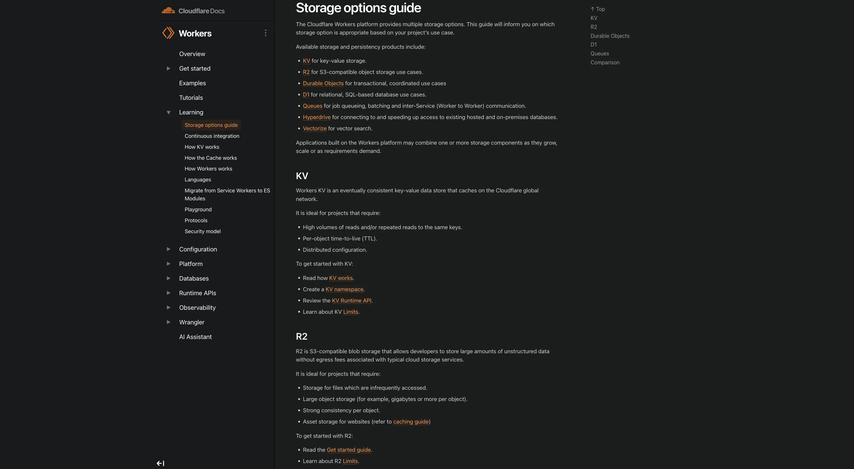 Task type: describe. For each thing, give the bounding box(es) containing it.
(for
[[357, 396, 366, 403]]

r2 for r2 is s3-compatible blob storage that allows developers to store large amounts of unstructured data without egress fees associated with typical cloud storage services.
[[296, 348, 303, 355]]

egress
[[316, 357, 333, 363]]

storage for files which are infrequently accessed.
[[303, 385, 428, 392]]

how for how kv works
[[185, 144, 196, 150]]

services.
[[442, 357, 465, 363]]

runtime apis
[[179, 290, 216, 297]]

which inside the cloudflare workers platform provides multiple storage options. this guide will inform you on which storage option is appropriate based on your project's use case.
[[540, 21, 555, 27]]

for left the relational,
[[311, 91, 318, 98]]

for down the kv for key-value storage. on the left of the page
[[311, 69, 318, 75]]

for up sql-
[[346, 80, 353, 87]]

is inside the cloudflare workers platform provides multiple storage options. this guide will inform you on which storage option is appropriate based on your project's use case.
[[334, 29, 338, 36]]

one
[[439, 139, 448, 146]]

for down available
[[312, 57, 319, 64]]

storage down the on the top of page
[[296, 29, 315, 36]]

migrate from service workers to es modules
[[185, 188, 270, 202]]

for left vector
[[328, 125, 335, 132]]

options.
[[445, 21, 466, 27]]

scale
[[296, 148, 309, 154]]

works right cache
[[223, 155, 237, 161]]

transactional,
[[354, 80, 388, 87]]

key- inside workers kv is an eventually consistent key-value data store that caches on the cloudflare global network.
[[395, 187, 406, 194]]

for left files in the left of the page
[[325, 385, 332, 392]]

and left on-
[[486, 114, 496, 121]]

1 vertical spatial based
[[358, 91, 374, 98]]

applications built on the workers platform may combine one or more storage components as they grow, scale or as requirements demand.
[[296, 139, 558, 154]]

multiple
[[403, 21, 423, 27]]

kv up network.
[[296, 170, 309, 181]]

high
[[303, 224, 315, 231]]

to for to get started with r2:
[[296, 433, 302, 440]]

appropriate
[[340, 29, 369, 36]]

model
[[206, 228, 221, 235]]

for down egress
[[320, 371, 327, 378]]

for up the volumes
[[320, 210, 327, 217]]

on down provides
[[387, 29, 394, 36]]

they
[[532, 139, 543, 146]]

communication.
[[486, 103, 527, 109]]

for down "strong consistency per object."
[[340, 419, 346, 426]]

with for r2:
[[333, 433, 343, 440]]

modules
[[185, 196, 205, 202]]

storage up durable objects for transactional, coordinated use cases
[[376, 69, 395, 75]]

started up 'examples'
[[191, 65, 211, 72]]

files
[[333, 385, 343, 392]]

workers inside the cloudflare workers platform provides multiple storage options. this guide will inform you on which storage option is appropriate based on your project's use case.
[[335, 21, 356, 27]]

kv namespace link
[[326, 286, 364, 293]]

how workers works
[[185, 166, 233, 172]]

0 horizontal spatial as
[[317, 148, 323, 154]]

learn about kv limits .
[[303, 309, 360, 315]]

an
[[333, 187, 339, 194]]

continuous integration
[[185, 133, 240, 139]]

namespace
[[335, 286, 364, 293]]

kv down continuous
[[197, 144, 204, 150]]

. for learn about kv limits .
[[359, 309, 360, 315]]

on right you
[[532, 21, 539, 27]]

vectorize
[[303, 125, 327, 132]]

vectorize for vector search.
[[303, 125, 373, 132]]

compatible for object
[[329, 69, 357, 75]]

large object storage (for example, gigabytes or more per object).
[[303, 396, 468, 403]]

kv runtime api link
[[332, 297, 372, 304]]

s3- for for
[[320, 69, 329, 75]]

platform inside applications built on the workers platform may combine one or more storage components as they grow, scale or as requirements demand.
[[381, 139, 402, 146]]

kv down available
[[303, 57, 310, 64]]

(ttl).
[[362, 235, 378, 242]]

strong consistency per object.
[[303, 408, 381, 414]]

observability link
[[155, 302, 275, 314]]

storage up "strong consistency per object."
[[336, 396, 356, 403]]

kv:
[[345, 261, 353, 267]]

cache
[[206, 155, 222, 161]]

2 require: from the top
[[362, 371, 381, 378]]

1 horizontal spatial or
[[418, 396, 423, 403]]

the cloudflare workers platform provides multiple storage options. this guide will inform you on which storage option is appropriate based on your project's use case.
[[296, 21, 555, 36]]

storage for storage for files which are infrequently accessed.
[[303, 385, 323, 392]]

workers inside how workers works link
[[197, 166, 217, 172]]

durable objects for transactional, coordinated use cases
[[303, 80, 447, 87]]

top
[[597, 6, 605, 12]]

limits link for learn about r2
[[343, 458, 358, 465]]

kv for key-value storage.
[[303, 57, 367, 64]]

how kv works
[[185, 144, 220, 150]]

(worker
[[437, 103, 457, 109]]

is down network.
[[301, 210, 305, 217]]

continuous
[[185, 133, 212, 139]]

service inside migrate from service workers to es modules
[[217, 188, 235, 194]]

2 projects from the top
[[328, 371, 349, 378]]

ai assistant
[[179, 333, 212, 341]]

the down to get started with r2:
[[318, 447, 326, 454]]

0 vertical spatial key-
[[320, 57, 331, 64]]

workers inside workers kv is an eventually consistent key-value data store that caches on the cloudflare global network.
[[296, 187, 317, 194]]

r2 for r2 for s3-compatible object storage use cases.
[[303, 69, 310, 75]]

distributed
[[303, 247, 331, 253]]

for left "job"
[[324, 103, 331, 109]]

s3- for is
[[310, 348, 319, 355]]

to get started with r2:
[[296, 433, 353, 440]]

combine
[[416, 139, 437, 146]]

and up speeding
[[392, 103, 401, 109]]

1 vertical spatial objects
[[324, 80, 344, 87]]

2 reads from the left
[[403, 224, 417, 231]]

is inside workers kv is an eventually consistent key-value data store that caches on the cloudflare global network.
[[327, 187, 331, 194]]

configuration.
[[333, 247, 368, 253]]

tutorials link
[[155, 91, 275, 104]]

docs
[[210, 7, 225, 15]]

read how kv works .
[[303, 275, 355, 282]]

existing
[[446, 114, 466, 121]]

learn about r2 limits .
[[303, 458, 360, 465]]

built
[[329, 139, 340, 146]]

durable inside ↑ top kv r2 durable objects d1 queues comparison
[[591, 33, 610, 39]]

kv down review the kv runtime api .
[[335, 309, 342, 315]]

cloudflare workers logo image
[[161, 25, 176, 41]]

examples link
[[155, 77, 275, 89]]

storage down option
[[320, 43, 339, 50]]

to down "(worker"
[[440, 114, 445, 121]]

1 horizontal spatial d1 link
[[591, 40, 597, 49]]

started down r2:
[[338, 447, 356, 454]]

cloud
[[406, 357, 420, 363]]

live
[[352, 235, 361, 242]]

guide right "caching"
[[415, 419, 429, 426]]

storage inside applications built on the workers platform may combine one or more storage components as they grow, scale or as requirements demand.
[[471, 139, 490, 146]]

1 vertical spatial d1
[[303, 91, 310, 98]]

1 horizontal spatial get
[[327, 447, 336, 454]]

1 horizontal spatial per
[[439, 396, 447, 403]]

1 projects from the top
[[328, 210, 349, 217]]

kv inside workers kv is an eventually consistent key-value data store that caches on the cloudflare global network.
[[319, 187, 326, 194]]

and down batching
[[377, 114, 387, 121]]

with for kv:
[[333, 261, 343, 267]]

this
[[467, 21, 478, 27]]

review the kv runtime api .
[[303, 297, 373, 304]]

blob
[[349, 348, 360, 355]]

get started link
[[155, 62, 275, 75]]

speeding
[[388, 114, 411, 121]]

to up existing
[[458, 103, 463, 109]]

r2 inside ↑ top kv r2 durable objects d1 queues comparison
[[591, 24, 598, 30]]

use left the "cases" at right top
[[421, 80, 430, 87]]

0 horizontal spatial durable
[[303, 80, 323, 87]]

storage up associated on the bottom
[[361, 348, 381, 355]]

kv works link
[[329, 275, 353, 282]]

cloudflare inside the cloudflare workers platform provides multiple storage options. this guide will inform you on which storage option is appropriate based on your project's use case.
[[307, 21, 333, 27]]

object for reads
[[314, 235, 330, 242]]

storage down the consistency at the left bottom
[[319, 419, 338, 426]]

storage up case.
[[424, 21, 444, 27]]

databases.
[[530, 114, 558, 121]]

may
[[404, 139, 414, 146]]

high volumes of reads and/or repeated reads to the same keys.
[[303, 224, 463, 231]]

dropdown icon image
[[263, 29, 269, 36]]

0 vertical spatial cloudflare
[[179, 7, 209, 15]]

1 horizontal spatial service
[[416, 103, 435, 109]]

2 it from the top
[[296, 371, 299, 378]]

that down associated on the bottom
[[350, 371, 360, 378]]

to for to get started with kv:
[[296, 261, 302, 267]]

amounts
[[475, 348, 497, 355]]

caching
[[394, 419, 413, 426]]

0 horizontal spatial queues link
[[303, 103, 323, 110]]

r2 for s3-compatible object storage use cases.
[[303, 69, 424, 75]]

the down how kv works
[[197, 155, 205, 161]]

works up kv namespace link at the left of the page
[[338, 275, 353, 282]]

0 horizontal spatial runtime
[[179, 290, 202, 297]]

1 it is ideal for projects that require: from the top
[[296, 210, 381, 217]]

storage down developers
[[421, 357, 441, 363]]

2 it is ideal for projects that require: from the top
[[296, 371, 381, 378]]

configuration
[[179, 246, 217, 253]]

the down a
[[323, 297, 331, 304]]

tutorials
[[179, 94, 203, 101]]

large
[[303, 396, 318, 403]]

click to collapse and expand the sidebar navigation image
[[157, 459, 164, 470]]

use up coordinated
[[397, 69, 406, 75]]

cloudflare inside workers kv is an eventually consistent key-value data store that caches on the cloudflare global network.
[[496, 187, 522, 194]]

workers inside migrate from service workers to es modules
[[237, 188, 256, 194]]

1 vertical spatial more
[[424, 396, 437, 403]]

of inside r2 is s3-compatible blob storage that allows developers to store large amounts of unstructured data without egress fees associated with typical cloud storage services.
[[498, 348, 503, 355]]

create
[[303, 286, 320, 293]]

learning
[[179, 109, 204, 116]]

storage options guide link
[[155, 120, 275, 131]]

1 horizontal spatial runtime
[[341, 297, 362, 304]]

unstructured
[[505, 348, 537, 355]]

learn for learn about kv
[[303, 309, 317, 315]]

runtime apis link
[[155, 287, 275, 300]]

storage for storage options guide
[[185, 122, 204, 128]]



Task type: vqa. For each thing, say whether or not it's contained in the screenshot.
accessed.
yes



Task type: locate. For each thing, give the bounding box(es) containing it.
compatible for blob
[[319, 348, 347, 355]]

0 vertical spatial durable
[[591, 33, 610, 39]]

0 horizontal spatial value
[[331, 57, 345, 64]]

r2 is s3-compatible blob storage that allows developers to store large amounts of unstructured data without egress fees associated with typical cloud storage services.
[[296, 348, 550, 363]]

0 vertical spatial read
[[303, 275, 316, 282]]

1 vertical spatial cases.
[[411, 91, 427, 98]]

read for read how
[[303, 275, 316, 282]]

0 horizontal spatial per
[[353, 408, 362, 414]]

1 vertical spatial platform
[[381, 139, 402, 146]]

1 horizontal spatial cloudflare
[[307, 21, 333, 27]]

how the cache works link
[[155, 153, 275, 163]]

kv right the how
[[329, 275, 337, 282]]

1 horizontal spatial r2 link
[[591, 22, 598, 31]]

hyperdrive for connecting to and speeding up access to existing hosted and on-premises databases.
[[303, 114, 558, 121]]

0 vertical spatial kv link
[[591, 13, 598, 23]]

works down how the cache works link
[[218, 166, 233, 172]]

case.
[[442, 29, 455, 36]]

per-
[[303, 235, 314, 242]]

vector
[[337, 125, 353, 132]]

as left the they
[[524, 139, 530, 146]]

cloudflare left docs
[[179, 7, 209, 15]]

the inside workers kv is an eventually consistent key-value data store that caches on the cloudflare global network.
[[487, 187, 495, 194]]

1 horizontal spatial reads
[[403, 224, 417, 231]]

0 vertical spatial objects
[[611, 33, 630, 39]]

to down batching
[[371, 114, 376, 121]]

objects inside ↑ top kv r2 durable objects d1 queues comparison
[[611, 33, 630, 39]]

is
[[334, 29, 338, 36], [327, 187, 331, 194], [301, 210, 305, 217], [304, 348, 309, 355], [301, 371, 305, 378]]

review
[[303, 297, 321, 304]]

2 to from the top
[[296, 433, 302, 440]]

0 vertical spatial how
[[185, 144, 196, 150]]

1 vertical spatial cloudflare
[[307, 21, 333, 27]]

queueing,
[[342, 103, 367, 109]]

2 horizontal spatial cloudflare
[[496, 187, 522, 194]]

assistant
[[186, 333, 212, 341]]

that inside r2 is s3-compatible blob storage that allows developers to store large amounts of unstructured data without egress fees associated with typical cloud storage services.
[[382, 348, 392, 355]]

0 vertical spatial learn
[[303, 309, 317, 315]]

and down appropriate
[[341, 43, 350, 50]]

0 vertical spatial to
[[296, 261, 302, 267]]

queues inside ↑ top kv r2 durable objects d1 queues comparison
[[591, 50, 610, 57]]

1 vertical spatial it is ideal for projects that require:
[[296, 371, 381, 378]]

platform
[[179, 260, 203, 268]]

0 vertical spatial get
[[179, 65, 189, 72]]

value inside workers kv is an eventually consistent key-value data store that caches on the cloudflare global network.
[[406, 187, 419, 194]]

workers up network.
[[296, 187, 317, 194]]

platform inside the cloudflare workers platform provides multiple storage options. this guide will inform you on which storage option is appropriate based on your project's use case.
[[357, 21, 378, 27]]

workers inside workers link
[[179, 28, 212, 38]]

0 vertical spatial with
[[333, 261, 343, 267]]

limits for learn about r2
[[343, 458, 358, 465]]

guide down asset storage for websites (refer to caching guide )
[[357, 447, 371, 454]]

options
[[205, 122, 223, 128]]

1 vertical spatial projects
[[328, 371, 349, 378]]

to left same
[[418, 224, 424, 231]]

observability
[[179, 304, 216, 311]]

is inside r2 is s3-compatible blob storage that allows developers to store large amounts of unstructured data without egress fees associated with typical cloud storage services.
[[304, 348, 309, 355]]

which
[[540, 21, 555, 27], [345, 385, 360, 392]]

get down distributed
[[304, 261, 312, 267]]

storage.
[[346, 57, 367, 64]]

1 horizontal spatial queues link
[[591, 49, 610, 58]]

started down asset
[[313, 433, 331, 440]]

about for kv
[[319, 309, 333, 315]]

works down continuous integration
[[205, 144, 220, 150]]

volumes
[[316, 224, 338, 231]]

1 vertical spatial or
[[311, 148, 316, 154]]

0 vertical spatial limits
[[344, 309, 359, 315]]

1 horizontal spatial queues
[[591, 50, 610, 57]]

2 read from the top
[[303, 447, 316, 454]]

is right option
[[334, 29, 338, 36]]

0 vertical spatial which
[[540, 21, 555, 27]]

workers left es on the top left of page
[[237, 188, 256, 194]]

cases. up coordinated
[[407, 69, 424, 75]]

0 vertical spatial storage
[[185, 122, 204, 128]]

d1 inside ↑ top kv r2 durable objects d1 queues comparison
[[591, 41, 597, 48]]

from
[[205, 188, 216, 194]]

store inside r2 is s3-compatible blob storage that allows developers to store large amounts of unstructured data without egress fees associated with typical cloud storage services.
[[446, 348, 459, 355]]

2 learn from the top
[[303, 458, 317, 465]]

2 vertical spatial with
[[333, 433, 343, 440]]

and/or
[[361, 224, 377, 231]]

d1 link
[[591, 40, 597, 49], [303, 91, 310, 98]]

to right (refer on the left bottom
[[387, 419, 392, 426]]

inform
[[504, 21, 520, 27]]

about down read the get started guide . in the left bottom of the page
[[319, 458, 333, 465]]

cases
[[432, 80, 447, 87]]

or
[[450, 139, 455, 146], [311, 148, 316, 154], [418, 396, 423, 403]]

1 vertical spatial runtime
[[341, 297, 362, 304]]

repeated
[[379, 224, 401, 231]]

1 vertical spatial kv link
[[303, 57, 310, 64]]

compatible
[[329, 69, 357, 75], [319, 348, 347, 355]]

2 ideal from the top
[[306, 371, 318, 378]]

0 vertical spatial or
[[450, 139, 455, 146]]

that left caches
[[448, 187, 458, 194]]

0 vertical spatial ideal
[[306, 210, 318, 217]]

read for read the
[[303, 447, 316, 454]]

1 vertical spatial as
[[317, 148, 323, 154]]

1 horizontal spatial durable objects link
[[591, 31, 630, 40]]

1 horizontal spatial data
[[539, 348, 550, 355]]

0 horizontal spatial data
[[421, 187, 432, 194]]

storage down hosted
[[471, 139, 490, 146]]

compatible inside r2 is s3-compatible blob storage that allows developers to store large amounts of unstructured data without egress fees associated with typical cloud storage services.
[[319, 348, 347, 355]]

1 vertical spatial about
[[319, 458, 333, 465]]

how down how kv works
[[185, 155, 196, 161]]

include:
[[406, 43, 426, 50]]

r2 inside r2 is s3-compatible blob storage that allows developers to store large amounts of unstructured data without egress fees associated with typical cloud storage services.
[[296, 348, 303, 355]]

reads right repeated
[[403, 224, 417, 231]]

worker)
[[465, 103, 485, 109]]

store inside workers kv is an eventually consistent key-value data store that caches on the cloudflare global network.
[[434, 187, 446, 194]]

1 vertical spatial object
[[314, 235, 330, 242]]

read up create
[[303, 275, 316, 282]]

with inside r2 is s3-compatible blob storage that allows developers to store large amounts of unstructured data without egress fees associated with typical cloud storage services.
[[376, 357, 386, 363]]

storage up "large"
[[303, 385, 323, 392]]

1 learn from the top
[[303, 309, 317, 315]]

how up languages
[[185, 166, 196, 172]]

0 horizontal spatial or
[[311, 148, 316, 154]]

1 vertical spatial value
[[406, 187, 419, 194]]

how for how workers works
[[185, 166, 196, 172]]

learn down to get started with r2:
[[303, 458, 317, 465]]

kv inside ↑ top kv r2 durable objects d1 queues comparison
[[591, 15, 598, 21]]

s3- inside r2 is s3-compatible blob storage that allows developers to store large amounts of unstructured data without egress fees associated with typical cloud storage services.
[[310, 348, 319, 355]]

learn down review
[[303, 309, 317, 315]]

2 vertical spatial how
[[185, 166, 196, 172]]

that up typical
[[382, 348, 392, 355]]

0 vertical spatial object
[[359, 69, 375, 75]]

storage options guide
[[185, 122, 238, 128]]

get started guide link
[[327, 447, 371, 454]]

ideal
[[306, 210, 318, 217], [306, 371, 318, 378]]

service down languages link
[[217, 188, 235, 194]]

2 how from the top
[[185, 155, 196, 161]]

2 about from the top
[[319, 458, 333, 465]]

kv link down available
[[303, 57, 310, 64]]

with left kv:
[[333, 261, 343, 267]]

r2 link down the ↑
[[591, 22, 598, 31]]

0 vertical spatial more
[[456, 139, 469, 146]]

store up services.
[[446, 348, 459, 355]]

1 it from the top
[[296, 210, 299, 217]]

objects up the relational,
[[324, 80, 344, 87]]

0 vertical spatial about
[[319, 309, 333, 315]]

object for which
[[319, 396, 335, 403]]

time-
[[331, 235, 345, 242]]

consistency
[[322, 408, 352, 414]]

overview
[[179, 50, 205, 57]]

1 about from the top
[[319, 309, 333, 315]]

are
[[361, 385, 369, 392]]

protocols link
[[155, 215, 275, 226]]

1 vertical spatial s3-
[[310, 348, 319, 355]]

2 get from the top
[[304, 433, 312, 440]]

applications
[[296, 139, 327, 146]]

1 horizontal spatial value
[[406, 187, 419, 194]]

how
[[185, 144, 196, 150], [185, 155, 196, 161], [185, 166, 196, 172]]

limits for learn about kv
[[344, 309, 359, 315]]

0 vertical spatial projects
[[328, 210, 349, 217]]

to
[[296, 261, 302, 267], [296, 433, 302, 440]]

0 vertical spatial it is ideal for projects that require:
[[296, 210, 381, 217]]

workers link
[[155, 21, 217, 45]]

get
[[179, 65, 189, 72], [327, 447, 336, 454]]

more down accessed.
[[424, 396, 437, 403]]

. for learn about r2 limits .
[[358, 458, 360, 465]]

the
[[349, 139, 357, 146], [197, 155, 205, 161], [487, 187, 495, 194], [425, 224, 433, 231], [323, 297, 331, 304], [318, 447, 326, 454]]

keys.
[[450, 224, 463, 231]]

examples
[[179, 79, 206, 87]]

to inside migrate from service workers to es modules
[[258, 188, 263, 194]]

0 horizontal spatial which
[[345, 385, 360, 392]]

durable objects link up comparison
[[591, 31, 630, 40]]

1 get from the top
[[304, 261, 312, 267]]

fees
[[335, 357, 346, 363]]

0 vertical spatial value
[[331, 57, 345, 64]]

0 vertical spatial compatible
[[329, 69, 357, 75]]

durable objects link
[[591, 31, 630, 40], [303, 80, 344, 87]]

caches
[[459, 187, 477, 194]]

project's
[[408, 29, 430, 36]]

cloudflare left global
[[496, 187, 522, 194]]

r2 link down available
[[303, 69, 310, 76]]

0 vertical spatial as
[[524, 139, 530, 146]]

storage up continuous
[[185, 122, 204, 128]]

get for to get started with kv:
[[304, 261, 312, 267]]

limits link for learn about kv
[[344, 309, 359, 316]]

1 vertical spatial read
[[303, 447, 316, 454]]

limits down the kv runtime api link
[[344, 309, 359, 315]]

0 horizontal spatial durable objects link
[[303, 80, 344, 87]]

r2 link
[[591, 22, 598, 31], [303, 69, 310, 76]]

1 how from the top
[[185, 144, 196, 150]]

eventually
[[340, 187, 366, 194]]

d1 link up hyperdrive
[[303, 91, 310, 98]]

caching guide link
[[394, 419, 429, 426]]

objects up comparison
[[611, 33, 630, 39]]

is up without
[[304, 348, 309, 355]]

0 horizontal spatial platform
[[357, 21, 378, 27]]

how down continuous
[[185, 144, 196, 150]]

that inside workers kv is an eventually consistent key-value data store that caches on the cloudflare global network.
[[448, 187, 458, 194]]

on inside applications built on the workers platform may combine one or more storage components as they grow, scale or as requirements demand.
[[341, 139, 347, 146]]

languages
[[185, 177, 211, 183]]

started up the how
[[313, 261, 331, 267]]

kv link
[[591, 13, 598, 23], [303, 57, 310, 64]]

0 horizontal spatial d1
[[303, 91, 310, 98]]

1 vertical spatial limits link
[[343, 458, 358, 465]]

that down eventually
[[350, 210, 360, 217]]

limits down get started guide link
[[343, 458, 358, 465]]

0 horizontal spatial key-
[[320, 57, 331, 64]]

use inside the cloudflare workers platform provides multiple storage options. this guide will inform you on which storage option is appropriate based on your project's use case.
[[431, 29, 440, 36]]

learn for learn about r2
[[303, 458, 317, 465]]

use down coordinated
[[400, 91, 409, 98]]

with
[[333, 261, 343, 267], [376, 357, 386, 363], [333, 433, 343, 440]]

1 vertical spatial r2 link
[[303, 69, 310, 76]]

1 horizontal spatial of
[[498, 348, 503, 355]]

1 vertical spatial limits
[[343, 458, 358, 465]]

data inside r2 is s3-compatible blob storage that allows developers to store large amounts of unstructured data without egress fees associated with typical cloud storage services.
[[539, 348, 550, 355]]

workers kv is an eventually consistent key-value data store that caches on the cloudflare global network.
[[296, 187, 539, 202]]

get for to get started with r2:
[[304, 433, 312, 440]]

gigabytes
[[392, 396, 416, 403]]

asset
[[303, 419, 317, 426]]

websites
[[348, 419, 370, 426]]

how for how the cache works
[[185, 155, 196, 161]]

to
[[458, 103, 463, 109], [371, 114, 376, 121], [440, 114, 445, 121], [258, 188, 263, 194], [418, 224, 424, 231], [440, 348, 445, 355], [387, 419, 392, 426]]

es
[[264, 188, 270, 194]]

example,
[[367, 396, 390, 403]]

which right you
[[540, 21, 555, 27]]

1 horizontal spatial storage
[[303, 385, 323, 392]]

the left same
[[425, 224, 433, 231]]

cloudflare docs logomark image
[[161, 3, 176, 19]]

2 horizontal spatial or
[[450, 139, 455, 146]]

2 vertical spatial or
[[418, 396, 423, 403]]

0 horizontal spatial of
[[339, 224, 344, 231]]

job
[[333, 103, 340, 109]]

per-object time-to-live (ttl).
[[303, 235, 378, 242]]

on up requirements
[[341, 139, 347, 146]]

is down without
[[301, 371, 305, 378]]

. for create a kv namespace .
[[364, 286, 365, 293]]

require: up and/or on the left top
[[362, 210, 381, 217]]

0 horizontal spatial kv link
[[303, 57, 310, 64]]

0 vertical spatial durable objects link
[[591, 31, 630, 40]]

read
[[303, 275, 316, 282], [303, 447, 316, 454]]

compatible up fees
[[319, 348, 347, 355]]

durable objects link up the relational,
[[303, 80, 344, 87]]

hyperdrive link
[[303, 114, 331, 121]]

require: up storage for files which are infrequently accessed.
[[362, 371, 381, 378]]

3 how from the top
[[185, 166, 196, 172]]

1 horizontal spatial which
[[540, 21, 555, 27]]

runtime down namespace
[[341, 297, 362, 304]]

languages link
[[155, 175, 275, 185]]

workers up demand.
[[359, 139, 379, 146]]

it is ideal for projects that require: up the volumes
[[296, 210, 381, 217]]

1 vertical spatial store
[[446, 348, 459, 355]]

per up websites
[[353, 408, 362, 414]]

0 vertical spatial cases.
[[407, 69, 424, 75]]

which left are
[[345, 385, 360, 392]]

on right caches
[[479, 187, 485, 194]]

1 horizontal spatial objects
[[611, 33, 630, 39]]

consistent
[[367, 187, 394, 194]]

cases. for for relational, sql-based database use cases.
[[411, 91, 427, 98]]

limits link down get started guide link
[[343, 458, 358, 465]]

or down accessed.
[[418, 396, 423, 403]]

as down applications
[[317, 148, 323, 154]]

workers
[[335, 21, 356, 27], [179, 28, 212, 38], [359, 139, 379, 146], [197, 166, 217, 172], [296, 187, 317, 194], [237, 188, 256, 194]]

queues up hyperdrive
[[303, 103, 323, 109]]

1 to from the top
[[296, 261, 302, 267]]

)
[[429, 419, 431, 426]]

r2 for r2
[[296, 331, 308, 342]]

infrequently
[[371, 385, 401, 392]]

typical
[[388, 357, 404, 363]]

on inside workers kv is an eventually consistent key-value data store that caches on the cloudflare global network.
[[479, 187, 485, 194]]

queues link up comparison
[[591, 49, 610, 58]]

1 vertical spatial queues
[[303, 103, 323, 109]]

1 reads from the left
[[346, 224, 360, 231]]

will
[[495, 21, 503, 27]]

1 vertical spatial learn
[[303, 458, 317, 465]]

more inside applications built on the workers platform may combine one or more storage components as they grow, scale or as requirements demand.
[[456, 139, 469, 146]]

guide up integration
[[224, 122, 238, 128]]

kv link down the ↑
[[591, 13, 598, 23]]

about for r2
[[319, 458, 333, 465]]

1 ideal from the top
[[306, 210, 318, 217]]

cases. for for s3-compatible object storage use cases.
[[407, 69, 424, 75]]

guide left will
[[479, 21, 493, 27]]

to-
[[345, 235, 352, 242]]

based inside the cloudflare workers platform provides multiple storage options. this guide will inform you on which storage option is appropriate based on your project's use case.
[[370, 29, 386, 36]]

0 horizontal spatial reads
[[346, 224, 360, 231]]

1 vertical spatial durable objects link
[[303, 80, 344, 87]]

same
[[435, 224, 448, 231]]

guide inside the cloudflare workers platform provides multiple storage options. this guide will inform you on which storage option is appropriate based on your project's use case.
[[479, 21, 493, 27]]

object).
[[449, 396, 468, 403]]

0 horizontal spatial d1 link
[[303, 91, 310, 98]]

1 vertical spatial get
[[304, 433, 312, 440]]

1 horizontal spatial d1
[[591, 41, 597, 48]]

cloudflare
[[179, 7, 209, 15], [307, 21, 333, 27], [496, 187, 522, 194]]

workers up appropriate
[[335, 21, 356, 27]]

data inside workers kv is an eventually consistent key-value data store that caches on the cloudflare global network.
[[421, 187, 432, 194]]

hyperdrive
[[303, 114, 331, 121]]

d1 up hyperdrive
[[303, 91, 310, 98]]

cloudflare up option
[[307, 21, 333, 27]]

store left caches
[[434, 187, 446, 194]]

1 vertical spatial durable
[[303, 80, 323, 87]]

0 vertical spatial per
[[439, 396, 447, 403]]

1 require: from the top
[[362, 210, 381, 217]]

to inside r2 is s3-compatible blob storage that allows developers to store large amounts of unstructured data without egress fees associated with typical cloud storage services.
[[440, 348, 445, 355]]

1 vertical spatial compatible
[[319, 348, 347, 355]]

0 vertical spatial d1 link
[[591, 40, 597, 49]]

continuous integration link
[[155, 131, 275, 142]]

0 vertical spatial data
[[421, 187, 432, 194]]

persistency
[[351, 43, 381, 50]]

to left es on the top left of page
[[258, 188, 263, 194]]

available
[[296, 43, 318, 50]]

playground
[[185, 207, 212, 213]]

reads
[[346, 224, 360, 231], [403, 224, 417, 231]]

0 vertical spatial queues link
[[591, 49, 610, 58]]

0 horizontal spatial queues
[[303, 103, 323, 109]]

service up the access
[[416, 103, 435, 109]]

1 vertical spatial which
[[345, 385, 360, 392]]

the inside applications built on the workers platform may combine one or more storage components as they grow, scale or as requirements demand.
[[349, 139, 357, 146]]

value right consistent on the top of page
[[406, 187, 419, 194]]

0 horizontal spatial more
[[424, 396, 437, 403]]

associated
[[347, 357, 374, 363]]

based
[[370, 29, 386, 36], [358, 91, 374, 98]]

1 vertical spatial queues link
[[303, 103, 323, 110]]

that
[[448, 187, 458, 194], [350, 210, 360, 217], [382, 348, 392, 355], [350, 371, 360, 378]]

1 horizontal spatial durable
[[591, 33, 610, 39]]

kv right a
[[326, 286, 333, 293]]

for down "job"
[[332, 114, 339, 121]]

1 vertical spatial d1 link
[[303, 91, 310, 98]]

0 vertical spatial of
[[339, 224, 344, 231]]

kv down create a kv namespace .
[[332, 297, 340, 304]]

kv left an
[[319, 187, 326, 194]]

workers inside applications built on the workers platform may combine one or more storage components as they grow, scale or as requirements demand.
[[359, 139, 379, 146]]

object.
[[363, 408, 381, 414]]

0 vertical spatial r2 link
[[591, 22, 598, 31]]

. for read how kv works .
[[353, 275, 355, 282]]

0 horizontal spatial get
[[179, 65, 189, 72]]

0 vertical spatial runtime
[[179, 290, 202, 297]]

object up the transactional,
[[359, 69, 375, 75]]

it down without
[[296, 371, 299, 378]]

1 horizontal spatial kv link
[[591, 13, 598, 23]]

key- down option
[[320, 57, 331, 64]]

based down provides
[[370, 29, 386, 36]]

1 read from the top
[[303, 275, 316, 282]]



